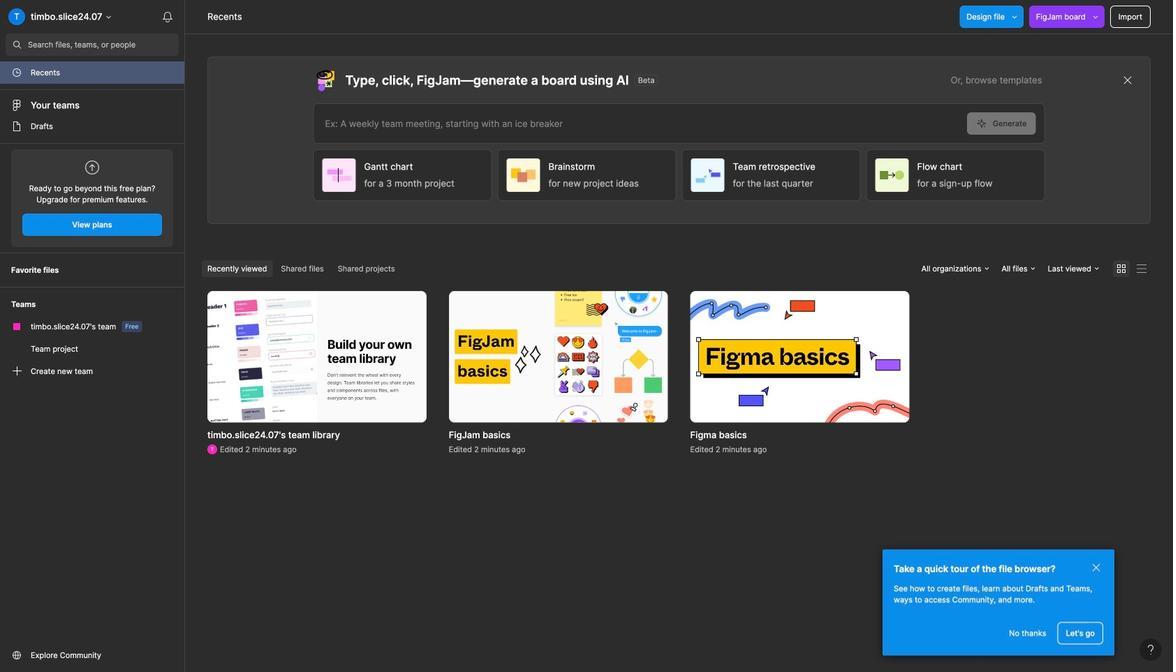 Task type: locate. For each thing, give the bounding box(es) containing it.
Ex: A weekly team meeting, starting with an ice breaker field
[[314, 104, 967, 143]]

1 horizontal spatial file thumbnail image
[[449, 291, 668, 423]]

2 file thumbnail image from the left
[[449, 291, 668, 423]]

0 horizontal spatial file thumbnail image
[[207, 291, 427, 423]]

2 horizontal spatial file thumbnail image
[[690, 291, 910, 423]]

bell 32 image
[[156, 6, 179, 28]]

file thumbnail image
[[207, 291, 427, 423], [449, 291, 668, 423], [690, 291, 910, 423]]



Task type: vqa. For each thing, say whether or not it's contained in the screenshot.
Help icon
yes



Task type: describe. For each thing, give the bounding box(es) containing it.
page 16 image
[[11, 121, 22, 132]]

community 16 image
[[11, 650, 22, 661]]

3 file thumbnail image from the left
[[690, 291, 910, 423]]

1 file thumbnail image from the left
[[207, 291, 427, 423]]

Search files, teams, or people text field
[[28, 39, 172, 50]]

recent 16 image
[[11, 67, 22, 78]]

help image
[[1148, 645, 1154, 655]]

search 32 image
[[6, 34, 28, 56]]



